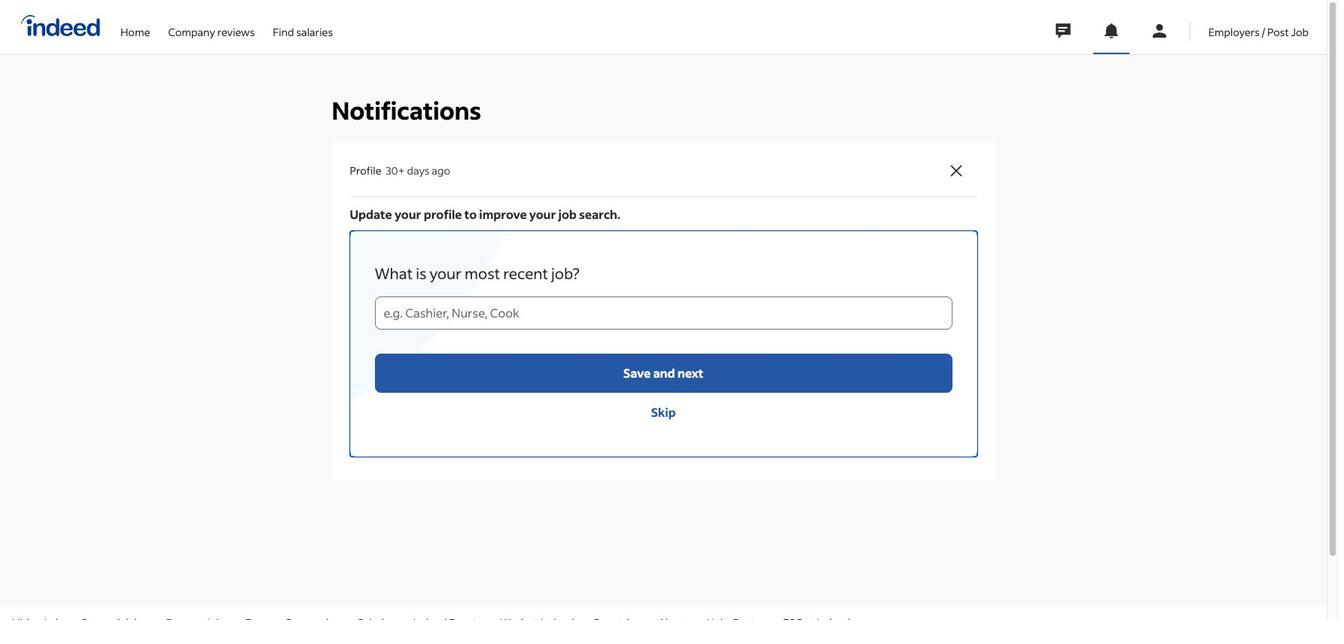Task type: locate. For each thing, give the bounding box(es) containing it.
what is your most recent job?
[[375, 264, 580, 283]]

company reviews
[[168, 24, 255, 39]]

2 horizontal spatial your
[[530, 206, 556, 222]]

days
[[407, 164, 430, 178]]

your left the job
[[530, 206, 556, 222]]

to
[[465, 206, 477, 222]]

notifications
[[332, 95, 482, 126]]

employers / post job
[[1209, 24, 1310, 39]]

employers / post job link
[[1209, 0, 1310, 51]]

home
[[121, 24, 150, 39]]

notifications main content
[[0, 0, 1328, 608]]

reviews
[[217, 24, 255, 39]]

and
[[654, 365, 676, 381]]

employers
[[1209, 24, 1261, 39]]

save
[[624, 365, 651, 381]]

your right is
[[430, 264, 462, 283]]

account image
[[1151, 22, 1169, 40]]

your
[[395, 206, 422, 222], [530, 206, 556, 222], [430, 264, 462, 283]]

company
[[168, 24, 215, 39]]

most
[[465, 264, 500, 283]]

find salaries link
[[273, 0, 333, 51]]

save and next button
[[375, 354, 953, 393]]

skip
[[651, 405, 676, 420]]

job
[[1292, 24, 1310, 39]]

update
[[350, 206, 392, 222]]

profile
[[424, 206, 462, 222]]

30+
[[386, 164, 405, 178]]

find salaries
[[273, 24, 333, 39]]

your left profile
[[395, 206, 422, 222]]

home link
[[121, 0, 150, 51]]



Task type: vqa. For each thing, say whether or not it's contained in the screenshot.
Skills group
no



Task type: describe. For each thing, give the bounding box(es) containing it.
next
[[678, 365, 704, 381]]

skip link
[[375, 393, 953, 432]]

what
[[375, 264, 413, 283]]

profile 30+ days ago
[[350, 164, 451, 178]]

ago
[[432, 164, 451, 178]]

job
[[559, 206, 577, 222]]

recent
[[503, 264, 549, 283]]

save and next
[[624, 365, 704, 381]]

What is your most recent job? field
[[375, 297, 953, 330]]

find
[[273, 24, 294, 39]]

improve
[[479, 206, 527, 222]]

salaries
[[296, 24, 333, 39]]

post
[[1268, 24, 1290, 39]]

1 horizontal spatial your
[[430, 264, 462, 283]]

messages unread count 0 image
[[1054, 16, 1074, 46]]

notifications unread count 0 image
[[1103, 22, 1121, 40]]

profile
[[350, 164, 382, 178]]

/
[[1263, 24, 1266, 39]]

company reviews link
[[168, 0, 255, 51]]

job?
[[552, 264, 580, 283]]

search.
[[579, 206, 621, 222]]

0 horizontal spatial your
[[395, 206, 422, 222]]

is
[[416, 264, 427, 283]]

dismiss profile from 30+ days ago notification image
[[948, 162, 966, 180]]

update your profile to improve your job search.
[[350, 206, 621, 222]]



